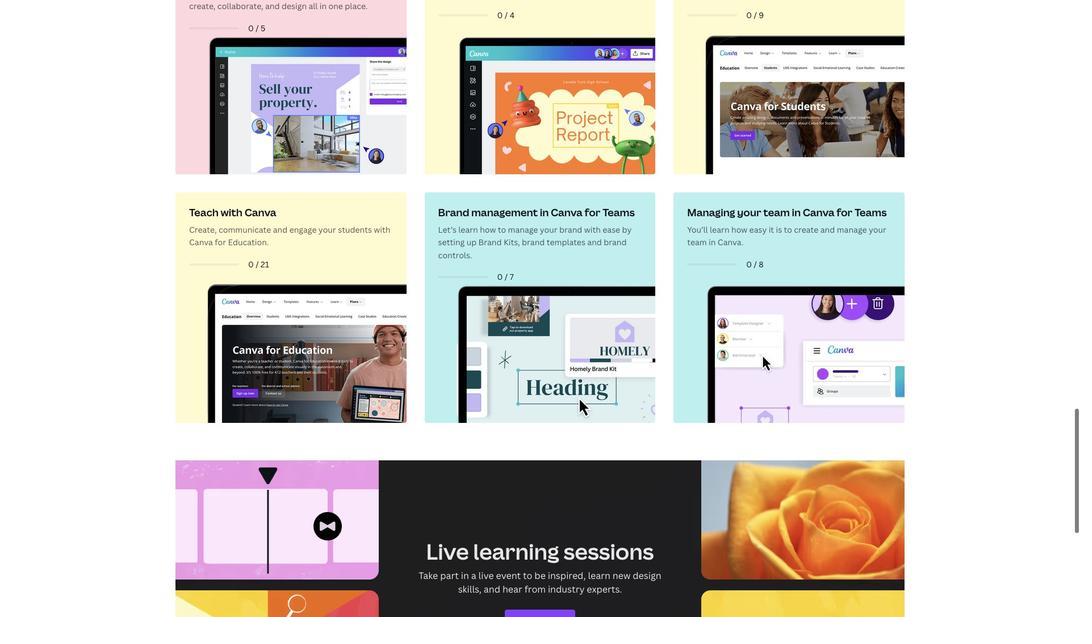 Task type: vqa. For each thing, say whether or not it's contained in the screenshot.
"Page 2 -"
no



Task type: describe. For each thing, give the bounding box(es) containing it.
to inside managing your team in canva for teams you'll learn how easy it is to create and manage your team in canva.
[[784, 224, 792, 235]]

0 for 0 / 9
[[747, 10, 752, 21]]

teach with canva create, communicate and engage your students with canva for education.
[[189, 205, 390, 248]]

templates
[[547, 237, 586, 248]]

industry
[[548, 584, 585, 596]]

learn inside managing your team in canva for teams you'll learn how easy it is to create and manage your team in canva.
[[710, 224, 730, 235]]

0 / 5
[[248, 22, 265, 33]]

controls.
[[438, 250, 472, 261]]

and inside brand management in canva for teams let's learn how to manage your brand with ease by setting up brand kits, brand templates and brand controls.
[[588, 237, 602, 248]]

skills,
[[458, 584, 482, 596]]

canva inside brand management in canva for teams let's learn how to manage your brand with ease by setting up brand kits, brand templates and brand controls.
[[551, 205, 583, 219]]

7
[[510, 272, 514, 282]]

21
[[261, 259, 269, 270]]

managing
[[687, 205, 735, 219]]

for inside brand management in canva for teams let's learn how to manage your brand with ease by setting up brand kits, brand templates and brand controls.
[[585, 205, 601, 219]]

0 / 7
[[497, 272, 514, 282]]

setting
[[438, 237, 465, 248]]

5
[[261, 22, 265, 33]]

create
[[794, 224, 819, 235]]

0 horizontal spatial brand
[[438, 205, 469, 219]]

by
[[622, 224, 632, 235]]

teach
[[189, 205, 219, 219]]

managing your team in canva for teams you'll learn how easy it is to create and manage your team in canva.
[[687, 205, 887, 248]]

0 / 8
[[747, 259, 764, 270]]

learn with canva image
[[428, 0, 656, 174]]

canva down create,
[[189, 237, 213, 248]]

how inside managing your team in canva for teams you'll learn how easy it is to create and manage your team in canva.
[[732, 224, 748, 235]]

with inside brand management in canva for teams let's learn how to manage your brand with ease by setting up brand kits, brand templates and brand controls.
[[584, 224, 601, 235]]

0 / 21
[[248, 259, 269, 270]]

create,
[[189, 224, 217, 235]]

tutorials education image for create, communicate and engage your students with canva for education.
[[179, 283, 406, 423]]

learn inside live learning sessions take part in a live event to be inspired, learn new design skills, and hear from industry experts.
[[588, 570, 611, 582]]

students
[[338, 224, 372, 235]]

live
[[426, 537, 469, 566]]

/ for 21
[[256, 259, 259, 270]]

and inside live learning sessions take part in a live event to be inspired, learn new design skills, and hear from industry experts.
[[484, 584, 500, 596]]

to for in
[[498, 224, 506, 235]]

and inside managing your team in canva for teams you'll learn how easy it is to create and manage your team in canva.
[[821, 224, 835, 235]]

2 horizontal spatial brand
[[604, 237, 627, 248]]

canva up communicate at the left of the page
[[245, 205, 276, 219]]

0 for 0 / 21
[[248, 259, 254, 270]]

teams inside brand management in canva for teams let's learn how to manage your brand with ease by setting up brand kits, brand templates and brand controls.
[[603, 205, 635, 219]]

manage inside managing your team in canva for teams you'll learn how easy it is to create and manage your team in canva.
[[837, 224, 867, 235]]

0 horizontal spatial team
[[687, 237, 707, 248]]

and inside teach with canva create, communicate and engage your students with canva for education.
[[273, 224, 288, 235]]

in up create
[[792, 205, 801, 219]]

9
[[759, 10, 764, 21]]

teams inside managing your team in canva for teams you'll learn how easy it is to create and manage your team in canva.
[[855, 205, 887, 219]]



Task type: locate. For each thing, give the bounding box(es) containing it.
it
[[769, 224, 774, 235]]

communicate
[[219, 224, 271, 235]]

for inside managing your team in canva for teams you'll learn how easy it is to create and manage your team in canva.
[[837, 205, 853, 219]]

0 horizontal spatial learn
[[459, 224, 478, 235]]

to right is
[[784, 224, 792, 235]]

2 manage from the left
[[837, 224, 867, 235]]

kits,
[[504, 237, 520, 248]]

managing your team in canva for teams image
[[678, 196, 905, 423]]

canva.
[[718, 237, 744, 248]]

brand right kits,
[[522, 237, 545, 248]]

be
[[535, 570, 546, 582]]

canva inside managing your team in canva for teams you'll learn how easy it is to create and manage your team in canva.
[[803, 205, 835, 219]]

event
[[496, 570, 521, 582]]

brand
[[560, 224, 582, 235], [522, 237, 545, 248], [604, 237, 627, 248]]

new
[[613, 570, 631, 582]]

live learning sessions take part in a live event to be inspired, learn new design skills, and hear from industry experts.
[[419, 537, 662, 596]]

manage up kits,
[[508, 224, 538, 235]]

learn up up
[[459, 224, 478, 235]]

1 vertical spatial team
[[687, 237, 707, 248]]

2 horizontal spatial with
[[584, 224, 601, 235]]

2 horizontal spatial for
[[837, 205, 853, 219]]

education.
[[228, 237, 269, 248]]

onboarding team members image
[[179, 0, 406, 174]]

1 horizontal spatial brand
[[479, 237, 502, 248]]

manage
[[508, 224, 538, 235], [837, 224, 867, 235]]

with left ease
[[584, 224, 601, 235]]

1 horizontal spatial learn
[[588, 570, 611, 582]]

in inside brand management in canva for teams let's learn how to manage your brand with ease by setting up brand kits, brand templates and brand controls.
[[540, 205, 549, 219]]

and left engage
[[273, 224, 288, 235]]

0 / 9
[[747, 10, 764, 21]]

in left a
[[461, 570, 469, 582]]

/ for 5
[[256, 22, 259, 33]]

0 horizontal spatial to
[[498, 224, 506, 235]]

0 for 0 / 4
[[497, 10, 503, 21]]

to
[[498, 224, 506, 235], [784, 224, 792, 235], [523, 570, 533, 582]]

1 manage from the left
[[508, 224, 538, 235]]

2 horizontal spatial learn
[[710, 224, 730, 235]]

1 horizontal spatial team
[[764, 205, 790, 219]]

0 left 7
[[497, 272, 503, 282]]

learn up the 'canva.'
[[710, 224, 730, 235]]

team
[[764, 205, 790, 219], [687, 237, 707, 248]]

/ for 8
[[754, 259, 757, 270]]

0 vertical spatial tutorials education image
[[678, 34, 905, 174]]

1 horizontal spatial with
[[374, 224, 390, 235]]

your
[[737, 205, 761, 219], [319, 224, 336, 235], [540, 224, 558, 235], [869, 224, 887, 235]]

with right students
[[374, 224, 390, 235]]

sessions
[[564, 537, 654, 566]]

0 horizontal spatial manage
[[508, 224, 538, 235]]

manage right create
[[837, 224, 867, 235]]

brand management in canva for teams let's learn how to manage your brand with ease by setting up brand kits, brand templates and brand controls.
[[438, 205, 635, 261]]

design
[[633, 570, 662, 582]]

/ left 7
[[505, 272, 508, 282]]

experts.
[[587, 584, 622, 596]]

part
[[440, 570, 459, 582]]

1 horizontal spatial teams
[[855, 205, 887, 219]]

manage inside brand management in canva for teams let's learn how to manage your brand with ease by setting up brand kits, brand templates and brand controls.
[[508, 224, 538, 235]]

learn inside brand management in canva for teams let's learn how to manage your brand with ease by setting up brand kits, brand templates and brand controls.
[[459, 224, 478, 235]]

0 left 21
[[248, 259, 254, 270]]

brand up templates
[[560, 224, 582, 235]]

1 how from the left
[[480, 224, 496, 235]]

teams
[[603, 205, 635, 219], [855, 205, 887, 219]]

to up kits,
[[498, 224, 506, 235]]

to inside brand management in canva for teams let's learn how to manage your brand with ease by setting up brand kits, brand templates and brand controls.
[[498, 224, 506, 235]]

hear
[[503, 584, 522, 596]]

/ left 4
[[505, 10, 508, 21]]

brand down ease
[[604, 237, 627, 248]]

/ for 9
[[754, 10, 757, 21]]

learn
[[459, 224, 478, 235], [710, 224, 730, 235], [588, 570, 611, 582]]

management
[[471, 205, 538, 219]]

in left the 'canva.'
[[709, 237, 716, 248]]

take
[[419, 570, 438, 582]]

/ left 8
[[754, 259, 757, 270]]

let's
[[438, 224, 457, 235]]

is
[[776, 224, 782, 235]]

your inside teach with canva create, communicate and engage your students with canva for education.
[[319, 224, 336, 235]]

how down the management
[[480, 224, 496, 235]]

how
[[480, 224, 496, 235], [732, 224, 748, 235]]

up
[[467, 237, 477, 248]]

2 horizontal spatial to
[[784, 224, 792, 235]]

in up templates
[[540, 205, 549, 219]]

0 vertical spatial brand
[[438, 205, 469, 219]]

0 left 4
[[497, 10, 503, 21]]

in inside live learning sessions take part in a live event to be inspired, learn new design skills, and hear from industry experts.
[[461, 570, 469, 582]]

and right create
[[821, 224, 835, 235]]

0 vertical spatial team
[[764, 205, 790, 219]]

1 vertical spatial brand
[[479, 237, 502, 248]]

0 horizontal spatial brand
[[522, 237, 545, 248]]

brand
[[438, 205, 469, 219], [479, 237, 502, 248]]

brand up let's
[[438, 205, 469, 219]]

1 horizontal spatial brand
[[560, 224, 582, 235]]

to left "be"
[[523, 570, 533, 582]]

2 teams from the left
[[855, 205, 887, 219]]

for inside teach with canva create, communicate and engage your students with canva for education.
[[215, 237, 226, 248]]

learn up experts.
[[588, 570, 611, 582]]

a
[[471, 570, 476, 582]]

tutorials education image for 0
[[678, 34, 905, 174]]

canva up templates
[[551, 205, 583, 219]]

and
[[273, 224, 288, 235], [821, 224, 835, 235], [588, 237, 602, 248], [484, 584, 500, 596]]

in
[[540, 205, 549, 219], [792, 205, 801, 219], [709, 237, 716, 248], [461, 570, 469, 582]]

brand right up
[[479, 237, 502, 248]]

to for sessions
[[523, 570, 533, 582]]

1 vertical spatial tutorials education image
[[179, 283, 406, 423]]

0 horizontal spatial for
[[215, 237, 226, 248]]

from
[[525, 584, 546, 596]]

1 horizontal spatial how
[[732, 224, 748, 235]]

how up the 'canva.'
[[732, 224, 748, 235]]

team down you'll
[[687, 237, 707, 248]]

with
[[221, 205, 243, 219], [374, 224, 390, 235], [584, 224, 601, 235]]

0 left 5
[[248, 22, 254, 33]]

how inside brand management in canva for teams let's learn how to manage your brand with ease by setting up brand kits, brand templates and brand controls.
[[480, 224, 496, 235]]

to inside live learning sessions take part in a live event to be inspired, learn new design skills, and hear from industry experts.
[[523, 570, 533, 582]]

canva
[[245, 205, 276, 219], [551, 205, 583, 219], [803, 205, 835, 219], [189, 237, 213, 248]]

/ left 21
[[256, 259, 259, 270]]

4
[[510, 10, 515, 21]]

0 for 0 / 5
[[248, 22, 254, 33]]

for
[[585, 205, 601, 219], [837, 205, 853, 219], [215, 237, 226, 248]]

1 horizontal spatial tutorials education image
[[678, 34, 905, 174]]

/ for 4
[[505, 10, 508, 21]]

1 teams from the left
[[603, 205, 635, 219]]

easy
[[750, 224, 767, 235]]

0
[[497, 10, 503, 21], [747, 10, 752, 21], [248, 22, 254, 33], [248, 259, 254, 270], [747, 259, 752, 270], [497, 272, 503, 282]]

8
[[759, 259, 764, 270]]

your inside brand management in canva for teams let's learn how to manage your brand with ease by setting up brand kits, brand templates and brand controls.
[[540, 224, 558, 235]]

tutorials education image
[[678, 34, 905, 174], [179, 283, 406, 423]]

inspired,
[[548, 570, 586, 582]]

and down live
[[484, 584, 500, 596]]

team up is
[[764, 205, 790, 219]]

learning
[[473, 537, 559, 566]]

/ for 7
[[505, 272, 508, 282]]

engage
[[289, 224, 317, 235]]

0 left "9"
[[747, 10, 752, 21]]

0 horizontal spatial with
[[221, 205, 243, 219]]

1 horizontal spatial for
[[585, 205, 601, 219]]

0 horizontal spatial how
[[480, 224, 496, 235]]

2 how from the left
[[732, 224, 748, 235]]

0 horizontal spatial tutorials education image
[[179, 283, 406, 423]]

ease
[[603, 224, 620, 235]]

brand management in canva for teams image
[[428, 196, 656, 423]]

0 for 0 / 8
[[747, 259, 752, 270]]

and right templates
[[588, 237, 602, 248]]

0 horizontal spatial teams
[[603, 205, 635, 219]]

0 / 4
[[497, 10, 515, 21]]

/
[[505, 10, 508, 21], [754, 10, 757, 21], [256, 22, 259, 33], [256, 259, 259, 270], [754, 259, 757, 270], [505, 272, 508, 282]]

1 horizontal spatial to
[[523, 570, 533, 582]]

0 left 8
[[747, 259, 752, 270]]

with up communicate at the left of the page
[[221, 205, 243, 219]]

canva up create
[[803, 205, 835, 219]]

1 horizontal spatial manage
[[837, 224, 867, 235]]

0 for 0 / 7
[[497, 272, 503, 282]]

live
[[479, 570, 494, 582]]

/ left "9"
[[754, 10, 757, 21]]

/ left 5
[[256, 22, 259, 33]]

you'll
[[687, 224, 708, 235]]



